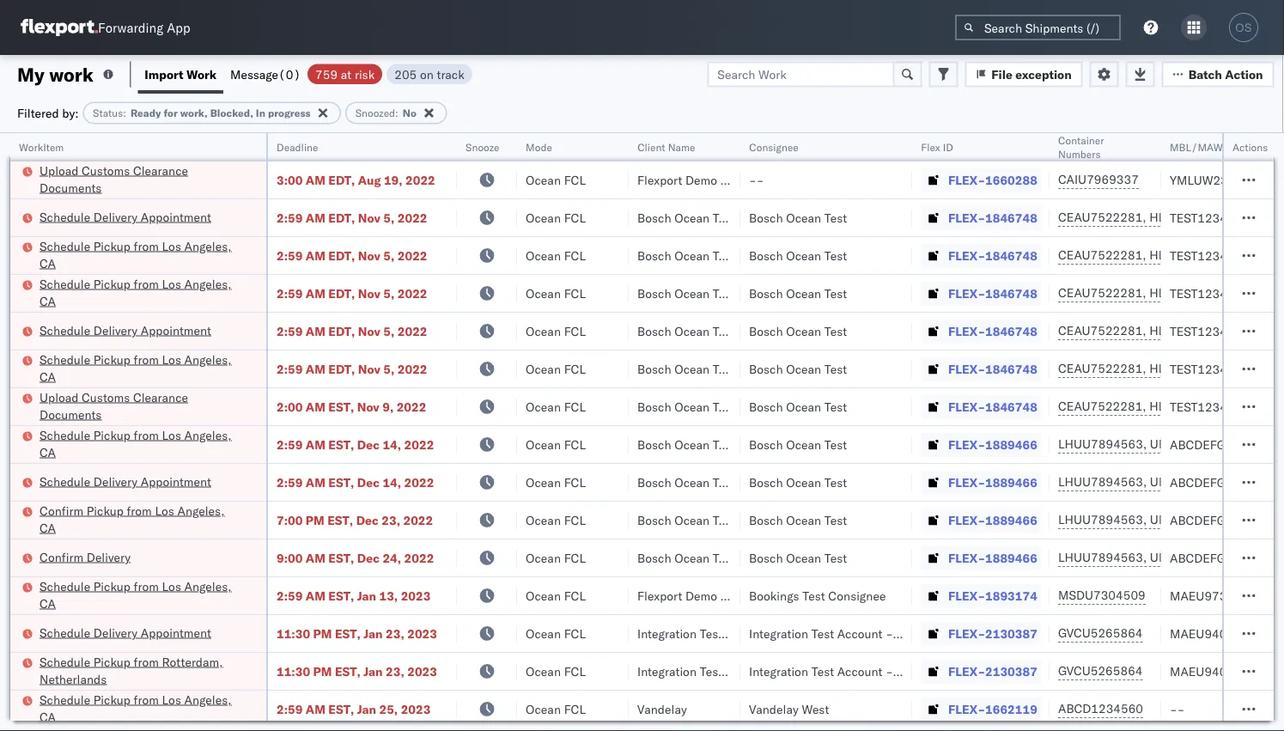 Task type: locate. For each thing, give the bounding box(es) containing it.
0 horizontal spatial :
[[123, 107, 126, 119]]

1 flex- from the top
[[948, 172, 985, 187]]

confirm up confirm delivery
[[40, 503, 83, 518]]

1 flex-2130387 from the top
[[948, 626, 1038, 641]]

pm right 7:00
[[306, 512, 325, 527]]

ceau7522281, hlxu6269489, hlxu80 for schedule delivery appointment "button" for 2:59 am edt, nov 5, 2022
[[1058, 323, 1284, 338]]

0 vertical spatial customs
[[82, 163, 130, 178]]

1846748
[[985, 210, 1038, 225], [985, 248, 1038, 263], [985, 286, 1038, 301], [985, 323, 1038, 338], [985, 361, 1038, 376], [985, 399, 1038, 414]]

2 11:30 from the top
[[277, 664, 310, 679]]

3:00
[[277, 172, 303, 187]]

6 resize handle column header from the left
[[892, 133, 912, 731]]

mbl/mawb numbers
[[1170, 140, 1275, 153]]

1 vertical spatial customs
[[82, 390, 130, 405]]

0 vertical spatial upload customs clearance documents link
[[40, 162, 244, 196]]

est, up 2:59 am est, jan 25, 2023
[[335, 664, 361, 679]]

integration test account - karl lagerfeld down "bookings test consignee"
[[749, 626, 973, 641]]

14, up 7:00 pm est, dec 23, 2022
[[383, 475, 401, 490]]

test
[[713, 210, 736, 225], [825, 210, 847, 225], [713, 248, 736, 263], [825, 248, 847, 263], [713, 286, 736, 301], [825, 286, 847, 301], [713, 323, 736, 338], [825, 323, 847, 338], [713, 361, 736, 376], [825, 361, 847, 376], [713, 399, 736, 414], [825, 399, 847, 414], [713, 437, 736, 452], [825, 437, 847, 452], [713, 475, 736, 490], [825, 475, 847, 490], [713, 512, 736, 527], [825, 512, 847, 527], [713, 550, 736, 565], [825, 550, 847, 565], [803, 588, 825, 603], [812, 626, 834, 641], [812, 664, 834, 679]]

uetu5238478 for schedule delivery appointment
[[1150, 474, 1234, 489]]

status : ready for work, blocked, in progress
[[93, 107, 311, 119]]

est, down 2:59 am est, jan 13, 2023
[[335, 626, 361, 641]]

11:30 pm est, jan 23, 2023 down 2:59 am est, jan 13, 2023
[[277, 626, 437, 641]]

14, down '9,'
[[383, 437, 401, 452]]

10 flex- from the top
[[948, 512, 985, 527]]

: left no
[[395, 107, 398, 119]]

angeles, inside confirm pickup from los angeles, ca
[[177, 503, 225, 518]]

: left ready
[[123, 107, 126, 119]]

11:30 pm est, jan 23, 2023 for schedule delivery appointment
[[277, 626, 437, 641]]

1 vertical spatial 11:30
[[277, 664, 310, 679]]

message
[[230, 67, 278, 82]]

confirm down confirm pickup from los angeles, ca
[[40, 549, 83, 564]]

maeu9408431
[[1170, 626, 1257, 641], [1170, 664, 1257, 679]]

schedule delivery appointment button for 2:59 am est, dec 14, 2022
[[40, 473, 211, 492]]

upload customs clearance documents for 2:00 am est, nov 9, 2022
[[40, 390, 188, 422]]

flexport demo consignee for -
[[637, 172, 778, 187]]

3 flex- from the top
[[948, 248, 985, 263]]

2 upload customs clearance documents button from the top
[[40, 389, 244, 425]]

0 horizontal spatial --
[[749, 172, 764, 187]]

1 test123456 from the top
[[1170, 210, 1243, 225]]

flex-1660288
[[948, 172, 1038, 187]]

1 horizontal spatial vandelay
[[749, 701, 799, 716]]

1 am from the top
[[306, 172, 325, 187]]

flex- for 11:30 pm est, jan 23, 2023 schedule delivery appointment "button"
[[948, 626, 985, 641]]

0 vertical spatial flexport
[[637, 172, 682, 187]]

app
[[167, 19, 190, 36]]

0 vertical spatial flex-2130387
[[948, 626, 1038, 641]]

flex- for the confirm pickup from los angeles, ca button at the left
[[948, 512, 985, 527]]

flex- for 4th schedule pickup from los angeles, ca button from the bottom
[[948, 361, 985, 376]]

11:30 for schedule pickup from rotterdam, netherlands
[[277, 664, 310, 679]]

demo down the name
[[686, 172, 717, 187]]

1 vertical spatial integration
[[749, 664, 808, 679]]

3 lhuu7894563, uetu5238478 from the top
[[1058, 512, 1234, 527]]

lagerfeld up flex-1662119
[[922, 664, 973, 679]]

1 ca from the top
[[40, 256, 56, 271]]

karl for schedule delivery appointment
[[896, 626, 918, 641]]

1 vertical spatial maeu9408431
[[1170, 664, 1257, 679]]

schedule delivery appointment for 2:59 am edt, nov 5, 2022
[[40, 323, 211, 338]]

1 vertical spatial gvcu5265864
[[1058, 663, 1143, 678]]

2 2:59 am edt, nov 5, 2022 from the top
[[277, 248, 427, 263]]

maeu9736123
[[1170, 588, 1257, 603]]

9 2:59 from the top
[[277, 701, 303, 716]]

6 flex-1846748 from the top
[[948, 399, 1038, 414]]

4 flex- from the top
[[948, 286, 985, 301]]

karl
[[896, 626, 918, 641], [896, 664, 918, 679]]

1 vertical spatial 14,
[[383, 475, 401, 490]]

3 schedule delivery appointment button from the top
[[40, 473, 211, 492]]

14 ocean fcl from the top
[[526, 664, 586, 679]]

2 upload customs clearance documents link from the top
[[40, 389, 244, 423]]

lhuu7894563, uetu5238478 for schedule pickup from los angeles, ca
[[1058, 436, 1234, 451]]

2 documents from the top
[[40, 407, 102, 422]]

schedule pickup from los angeles, ca link
[[40, 238, 244, 272], [40, 275, 244, 310], [40, 351, 244, 385], [40, 427, 244, 461], [40, 578, 244, 612], [40, 691, 244, 725]]

flex- for schedule delivery appointment "button" for 2:59 am est, dec 14, 2022
[[948, 475, 985, 490]]

23,
[[382, 512, 400, 527], [386, 626, 404, 641], [386, 664, 404, 679]]

0 vertical spatial clearance
[[133, 163, 188, 178]]

0 vertical spatial --
[[749, 172, 764, 187]]

0 vertical spatial integration
[[749, 626, 808, 641]]

action
[[1225, 67, 1263, 82]]

gvcu5265864 up abcd1234560 in the right of the page
[[1058, 663, 1143, 678]]

flex-1893174 button
[[921, 584, 1041, 608], [921, 584, 1041, 608]]

0 vertical spatial 11:30
[[277, 626, 310, 641]]

0 vertical spatial 2130387
[[985, 626, 1038, 641]]

ca for schedule pickup from los angeles, ca 'link' related to 1st schedule pickup from los angeles, ca button from the bottom
[[40, 709, 56, 724]]

resize handle column header
[[246, 133, 266, 731], [436, 133, 457, 731], [497, 133, 517, 731], [608, 133, 629, 731], [720, 133, 741, 731], [892, 133, 912, 731], [1029, 133, 1050, 731], [1141, 133, 1161, 731], [1253, 133, 1274, 731]]

schedule inside schedule pickup from rotterdam, netherlands
[[40, 654, 90, 669]]

2 flexport from the top
[[637, 588, 682, 603]]

1 schedule pickup from los angeles, ca button from the top
[[40, 238, 244, 274]]

resize handle column header for workitem
[[246, 133, 266, 731]]

schedule pickup from los angeles, ca
[[40, 238, 232, 271], [40, 276, 232, 308], [40, 352, 232, 384], [40, 427, 232, 460], [40, 579, 232, 611], [40, 692, 232, 724]]

2:59 am est, dec 14, 2022 down 2:00 am est, nov 9, 2022
[[277, 437, 434, 452]]

ca for 2nd schedule pickup from los angeles, ca button from the bottom's schedule pickup from los angeles, ca 'link'
[[40, 596, 56, 611]]

3 schedule pickup from los angeles, ca button from the top
[[40, 351, 244, 387]]

1 vertical spatial demo
[[686, 588, 717, 603]]

1 vertical spatial confirm
[[40, 549, 83, 564]]

schedule pickup from los angeles, ca button
[[40, 238, 244, 274], [40, 275, 244, 311], [40, 351, 244, 387], [40, 427, 244, 463], [40, 578, 244, 614], [40, 691, 244, 727]]

schedule delivery appointment for 11:30 pm est, jan 23, 2023
[[40, 625, 211, 640]]

flex-1889466 for schedule pickup from los angeles, ca
[[948, 437, 1038, 452]]

5 ca from the top
[[40, 520, 56, 535]]

dec left 24,
[[357, 550, 380, 565]]

14, for schedule delivery appointment
[[383, 475, 401, 490]]

edt, for sixth schedule pickup from los angeles, ca button from the bottom
[[328, 248, 355, 263]]

11:30 pm est, jan 23, 2023 up 2:59 am est, jan 25, 2023
[[277, 664, 437, 679]]

2 vertical spatial pm
[[313, 664, 332, 679]]

work,
[[180, 107, 208, 119]]

fcl
[[564, 172, 586, 187], [564, 210, 586, 225], [564, 248, 586, 263], [564, 286, 586, 301], [564, 323, 586, 338], [564, 361, 586, 376], [564, 399, 586, 414], [564, 437, 586, 452], [564, 475, 586, 490], [564, 512, 586, 527], [564, 550, 586, 565], [564, 588, 586, 603], [564, 626, 586, 641], [564, 664, 586, 679], [564, 701, 586, 716]]

jan
[[357, 588, 376, 603], [364, 626, 383, 641], [364, 664, 383, 679], [357, 701, 376, 716]]

3 2:59 from the top
[[277, 286, 303, 301]]

1 vertical spatial documents
[[40, 407, 102, 422]]

abcdefg78456546 for confirm pickup from los angeles, ca
[[1170, 512, 1284, 527]]

flex-1889466 for confirm pickup from los angeles, ca
[[948, 512, 1038, 527]]

schedule delivery appointment link for 2:59 am edt, nov 5, 2022
[[40, 322, 211, 339]]

0 vertical spatial demo
[[686, 172, 717, 187]]

11:30 down 2:59 am est, jan 13, 2023
[[277, 626, 310, 641]]

0 horizontal spatial numbers
[[1058, 147, 1101, 160]]

fcl for sixth schedule pickup from los angeles, ca button from the bottom
[[564, 248, 586, 263]]

4 schedule delivery appointment button from the top
[[40, 624, 211, 643]]

1 vertical spatial flexport demo consignee
[[637, 588, 778, 603]]

1 vertical spatial upload
[[40, 390, 79, 405]]

11:30 pm est, jan 23, 2023
[[277, 626, 437, 641], [277, 664, 437, 679]]

demo left "bookings"
[[686, 588, 717, 603]]

1 vertical spatial upload customs clearance documents
[[40, 390, 188, 422]]

6 ca from the top
[[40, 596, 56, 611]]

2 upload customs clearance documents from the top
[[40, 390, 188, 422]]

hlxu6269489,
[[1150, 210, 1238, 225], [1150, 247, 1238, 262], [1150, 285, 1238, 300], [1150, 323, 1238, 338], [1150, 361, 1238, 376], [1150, 399, 1238, 414]]

integration down "bookings"
[[749, 626, 808, 641]]

23, up 25,
[[386, 664, 404, 679]]

23, up 24,
[[382, 512, 400, 527]]

ca for schedule pickup from los angeles, ca 'link' related to sixth schedule pickup from los angeles, ca button from the bottom
[[40, 256, 56, 271]]

clearance
[[133, 163, 188, 178], [133, 390, 188, 405]]

1 vertical spatial karl
[[896, 664, 918, 679]]

customs for 3:00 am edt, aug 19, 2022
[[82, 163, 130, 178]]

2130387 up 1662119
[[985, 664, 1038, 679]]

flex-2130387 down flex-1893174 at right bottom
[[948, 626, 1038, 641]]

forwarding app
[[98, 19, 190, 36]]

pm for rotterdam,
[[313, 664, 332, 679]]

ca
[[40, 256, 56, 271], [40, 293, 56, 308], [40, 369, 56, 384], [40, 445, 56, 460], [40, 520, 56, 535], [40, 596, 56, 611], [40, 709, 56, 724]]

flex- for schedule pickup from rotterdam, netherlands button at bottom left
[[948, 664, 985, 679]]

1 vertical spatial 11:30 pm est, jan 23, 2023
[[277, 664, 437, 679]]

1 vertical spatial lagerfeld
[[922, 664, 973, 679]]

numbers up ymluw236679313
[[1233, 140, 1275, 153]]

5 schedule from the top
[[40, 352, 90, 367]]

0 vertical spatial integration test account - karl lagerfeld
[[749, 626, 973, 641]]

numbers for mbl/mawb numbers
[[1233, 140, 1275, 153]]

pm up 2:59 am est, jan 25, 2023
[[313, 664, 332, 679]]

3 schedule delivery appointment link from the top
[[40, 473, 211, 490]]

2 account from the top
[[837, 664, 883, 679]]

ca inside confirm pickup from los angeles, ca
[[40, 520, 56, 535]]

1 vertical spatial clearance
[[133, 390, 188, 405]]

2:00 am est, nov 9, 2022
[[277, 399, 426, 414]]

pickup
[[93, 238, 131, 253], [93, 276, 131, 291], [93, 352, 131, 367], [93, 427, 131, 442], [87, 503, 124, 518], [93, 579, 131, 594], [93, 654, 131, 669], [93, 692, 131, 707]]

2:59 am est, dec 14, 2022 up 7:00 pm est, dec 23, 2022
[[277, 475, 434, 490]]

flex-2130387 up flex-1662119
[[948, 664, 1038, 679]]

5 2:59 am edt, nov 5, 2022 from the top
[[277, 361, 427, 376]]

2 abcdefg78456546 from the top
[[1170, 475, 1284, 490]]

2:59 am est, dec 14, 2022 for schedule pickup from los angeles, ca
[[277, 437, 434, 452]]

1 vertical spatial --
[[1170, 701, 1185, 716]]

1 : from the left
[[123, 107, 126, 119]]

2 2:59 from the top
[[277, 248, 303, 263]]

1 vertical spatial account
[[837, 664, 883, 679]]

0 vertical spatial upload
[[40, 163, 79, 178]]

flex- for 2nd schedule pickup from los angeles, ca button from the bottom
[[948, 588, 985, 603]]

1 vertical spatial upload customs clearance documents link
[[40, 389, 244, 423]]

integration up vandelay west
[[749, 664, 808, 679]]

flex id button
[[912, 137, 1033, 154]]

2023 right 25,
[[401, 701, 431, 716]]

0 vertical spatial upload customs clearance documents
[[40, 163, 188, 195]]

0 vertical spatial karl
[[896, 626, 918, 641]]

dec up 7:00 pm est, dec 23, 2022
[[357, 475, 380, 490]]

2:59
[[277, 210, 303, 225], [277, 248, 303, 263], [277, 286, 303, 301], [277, 323, 303, 338], [277, 361, 303, 376], [277, 437, 303, 452], [277, 475, 303, 490], [277, 588, 303, 603], [277, 701, 303, 716]]

1 2:59 from the top
[[277, 210, 303, 225]]

7 ca from the top
[[40, 709, 56, 724]]

0 horizontal spatial vandelay
[[637, 701, 687, 716]]

0 vertical spatial pm
[[306, 512, 325, 527]]

: for status
[[123, 107, 126, 119]]

2 schedule delivery appointment from the top
[[40, 323, 211, 338]]

2 fcl from the top
[[564, 210, 586, 225]]

0 vertical spatial 2:59 am est, dec 14, 2022
[[277, 437, 434, 452]]

jan up 25,
[[364, 664, 383, 679]]

8 fcl from the top
[[564, 437, 586, 452]]

lhuu7894563, uetu5238478
[[1058, 436, 1234, 451], [1058, 474, 1234, 489], [1058, 512, 1234, 527], [1058, 550, 1234, 565]]

ceau7522281, hlxu6269489, hlxu80
[[1058, 210, 1284, 225], [1058, 247, 1284, 262], [1058, 285, 1284, 300], [1058, 323, 1284, 338], [1058, 361, 1284, 376], [1058, 399, 1284, 414]]

os
[[1236, 21, 1252, 34]]

client name button
[[629, 137, 723, 154]]

4 schedule delivery appointment from the top
[[40, 625, 211, 640]]

numbers inside container numbers
[[1058, 147, 1101, 160]]

0 vertical spatial 14,
[[383, 437, 401, 452]]

1 horizontal spatial --
[[1170, 701, 1185, 716]]

am
[[306, 172, 325, 187], [306, 210, 325, 225], [306, 248, 325, 263], [306, 286, 325, 301], [306, 323, 325, 338], [306, 361, 325, 376], [306, 399, 325, 414], [306, 437, 325, 452], [306, 475, 325, 490], [306, 550, 325, 565], [306, 588, 325, 603], [306, 701, 325, 716]]

1660288
[[985, 172, 1038, 187]]

lagerfeld down flex-1893174 at right bottom
[[922, 626, 973, 641]]

bookings
[[749, 588, 799, 603]]

schedule pickup from los angeles, ca link for 1st schedule pickup from los angeles, ca button from the bottom
[[40, 691, 244, 725]]

9 resize handle column header from the left
[[1253, 133, 1274, 731]]

1893174
[[985, 588, 1038, 603]]

integration test account - karl lagerfeld for schedule pickup from rotterdam, netherlands
[[749, 664, 973, 679]]

on
[[420, 67, 434, 82]]

schedule pickup from los angeles, ca link for 3rd schedule pickup from los angeles, ca button from the bottom
[[40, 427, 244, 461]]

1 gvcu5265864 from the top
[[1058, 625, 1143, 640]]

759
[[315, 67, 338, 82]]

flex-1889466 button
[[921, 433, 1041, 457], [921, 433, 1041, 457], [921, 470, 1041, 494], [921, 470, 1041, 494], [921, 508, 1041, 532], [921, 508, 1041, 532], [921, 546, 1041, 570], [921, 546, 1041, 570]]

2 lagerfeld from the top
[[922, 664, 973, 679]]

integration test account - karl lagerfeld up west
[[749, 664, 973, 679]]

pm
[[306, 512, 325, 527], [313, 626, 332, 641], [313, 664, 332, 679]]

progress
[[268, 107, 311, 119]]

file exception
[[992, 67, 1072, 82]]

5,
[[383, 210, 395, 225], [383, 248, 395, 263], [383, 286, 395, 301], [383, 323, 395, 338], [383, 361, 395, 376]]

edt, for fifth schedule pickup from los angeles, ca button from the bottom
[[328, 286, 355, 301]]

9:00
[[277, 550, 303, 565]]

23, down 13,
[[386, 626, 404, 641]]

pm down 2:59 am est, jan 13, 2023
[[313, 626, 332, 641]]

flex-2130387 button
[[921, 622, 1041, 646], [921, 622, 1041, 646], [921, 659, 1041, 683], [921, 659, 1041, 683]]

upload customs clearance documents link for 2:00 am est, nov 9, 2022
[[40, 389, 244, 423]]

2 ocean fcl from the top
[[526, 210, 586, 225]]

upload customs clearance documents
[[40, 163, 188, 195], [40, 390, 188, 422]]

container numbers
[[1058, 134, 1104, 160]]

4 uetu5238478 from the top
[[1150, 550, 1234, 565]]

schedule pickup from los angeles, ca link for sixth schedule pickup from los angeles, ca button from the bottom
[[40, 238, 244, 272]]

2 hlxu6269489, from the top
[[1150, 247, 1238, 262]]

3 abcdefg78456546 from the top
[[1170, 512, 1284, 527]]

ceau7522281, hlxu6269489, hlxu80 for fifth schedule pickup from los angeles, ca button from the bottom
[[1058, 285, 1284, 300]]

2 integration from the top
[[749, 664, 808, 679]]

5 1846748 from the top
[[985, 361, 1038, 376]]

ca for schedule pickup from los angeles, ca 'link' for 4th schedule pickup from los angeles, ca button from the bottom
[[40, 369, 56, 384]]

client name
[[637, 140, 695, 153]]

account
[[837, 626, 883, 641], [837, 664, 883, 679]]

(0)
[[278, 67, 301, 82]]

0 vertical spatial 23,
[[382, 512, 400, 527]]

fcl for 3rd schedule pickup from los angeles, ca button from the bottom
[[564, 437, 586, 452]]

numbers inside button
[[1233, 140, 1275, 153]]

1 integration test account - karl lagerfeld from the top
[[749, 626, 973, 641]]

fcl for the confirm pickup from los angeles, ca button at the left
[[564, 512, 586, 527]]

2023
[[401, 588, 431, 603], [407, 626, 437, 641], [407, 664, 437, 679], [401, 701, 431, 716]]

11:30 up 2:59 am est, jan 25, 2023
[[277, 664, 310, 679]]

test123456
[[1170, 210, 1243, 225], [1170, 248, 1243, 263], [1170, 286, 1243, 301], [1170, 323, 1243, 338], [1170, 361, 1243, 376], [1170, 399, 1243, 414]]

fcl for 11:30 pm est, jan 23, 2023 schedule delivery appointment "button"
[[564, 626, 586, 641]]

schedule delivery appointment for 2:59 am est, dec 14, 2022
[[40, 474, 211, 489]]

1 horizontal spatial :
[[395, 107, 398, 119]]

ceau7522281, for 4th schedule pickup from los angeles, ca button from the bottom
[[1058, 361, 1147, 376]]

flex- for sixth schedule pickup from los angeles, ca button from the bottom
[[948, 248, 985, 263]]

Search Shipments (/) text field
[[955, 15, 1121, 40]]

1 demo from the top
[[686, 172, 717, 187]]

0 vertical spatial lagerfeld
[[922, 626, 973, 641]]

nov
[[358, 210, 380, 225], [358, 248, 380, 263], [358, 286, 380, 301], [358, 323, 380, 338], [358, 361, 380, 376], [357, 399, 380, 414]]

appointment for 2:59 am est, dec 14, 2022
[[141, 474, 211, 489]]

demo for -
[[686, 172, 717, 187]]

1 horizontal spatial numbers
[[1233, 140, 1275, 153]]

fcl for schedule delivery appointment "button" for 2:59 am est, dec 14, 2022
[[564, 475, 586, 490]]

bosch ocean test
[[637, 210, 736, 225], [749, 210, 847, 225], [637, 248, 736, 263], [749, 248, 847, 263], [637, 286, 736, 301], [749, 286, 847, 301], [637, 323, 736, 338], [749, 323, 847, 338], [637, 361, 736, 376], [749, 361, 847, 376], [637, 399, 736, 414], [749, 399, 847, 414], [637, 437, 736, 452], [749, 437, 847, 452], [637, 475, 736, 490], [749, 475, 847, 490], [637, 512, 736, 527], [749, 512, 847, 527], [637, 550, 736, 565], [749, 550, 847, 565]]

2 gvcu5265864 from the top
[[1058, 663, 1143, 678]]

confirm delivery link
[[40, 549, 131, 566]]

3 test123456 from the top
[[1170, 286, 1243, 301]]

upload for 3:00 am edt, aug 19, 2022
[[40, 163, 79, 178]]

numbers down container
[[1058, 147, 1101, 160]]

2 schedule delivery appointment link from the top
[[40, 322, 211, 339]]

0 vertical spatial flexport demo consignee
[[637, 172, 778, 187]]

1 lagerfeld from the top
[[922, 626, 973, 641]]

3 hlxu80 from the top
[[1241, 285, 1284, 300]]

ceau7522281, for sixth schedule pickup from los angeles, ca button from the bottom
[[1058, 247, 1147, 262]]

upload customs clearance documents button
[[40, 162, 244, 198], [40, 389, 244, 425]]

lhuu7894563, for schedule delivery appointment
[[1058, 474, 1147, 489]]

upload customs clearance documents link
[[40, 162, 244, 196], [40, 389, 244, 423]]

abcdefg78456546 for schedule delivery appointment
[[1170, 475, 1284, 490]]

1 lhuu7894563, from the top
[[1058, 436, 1147, 451]]

vandelay
[[637, 701, 687, 716], [749, 701, 799, 716]]

account for schedule pickup from rotterdam, netherlands
[[837, 664, 883, 679]]

205
[[395, 67, 417, 82]]

2 11:30 pm est, jan 23, 2023 from the top
[[277, 664, 437, 679]]

0 vertical spatial upload customs clearance documents button
[[40, 162, 244, 198]]

from inside schedule pickup from rotterdam, netherlands
[[134, 654, 159, 669]]

3 ca from the top
[[40, 369, 56, 384]]

forwarding
[[98, 19, 163, 36]]

for
[[164, 107, 178, 119]]

0 vertical spatial confirm
[[40, 503, 83, 518]]

0 vertical spatial 11:30 pm est, jan 23, 2023
[[277, 626, 437, 641]]

4 appointment from the top
[[141, 625, 211, 640]]

pickup inside confirm pickup from los angeles, ca
[[87, 503, 124, 518]]

2 maeu9408431 from the top
[[1170, 664, 1257, 679]]

schedule delivery appointment button for 2:59 am edt, nov 5, 2022
[[40, 322, 211, 341]]

4 resize handle column header from the left
[[608, 133, 629, 731]]

-- right abcd1234560 in the right of the page
[[1170, 701, 1185, 716]]

gvcu5265864 down msdu7304509
[[1058, 625, 1143, 640]]

4 ceau7522281, hlxu6269489, hlxu80 from the top
[[1058, 323, 1284, 338]]

0 vertical spatial maeu9408431
[[1170, 626, 1257, 641]]

upload customs clearance documents link for 3:00 am edt, aug 19, 2022
[[40, 162, 244, 196]]

1 lhuu7894563, uetu5238478 from the top
[[1058, 436, 1234, 451]]

upload for 2:00 am est, nov 9, 2022
[[40, 390, 79, 405]]

consignee
[[749, 140, 799, 153], [721, 172, 778, 187], [721, 588, 778, 603], [828, 588, 886, 603]]

:
[[123, 107, 126, 119], [395, 107, 398, 119]]

2023 right 13,
[[401, 588, 431, 603]]

12 fcl from the top
[[564, 588, 586, 603]]

2 flex- from the top
[[948, 210, 985, 225]]

resize handle column header for mode
[[608, 133, 629, 731]]

confirm inside button
[[40, 549, 83, 564]]

6 test123456 from the top
[[1170, 399, 1243, 414]]

2130387
[[985, 626, 1038, 641], [985, 664, 1038, 679]]

dec up 9:00 am est, dec 24, 2022
[[356, 512, 379, 527]]

schedule pickup from los angeles, ca link for fifth schedule pickup from los angeles, ca button from the bottom
[[40, 275, 244, 310]]

14,
[[383, 437, 401, 452], [383, 475, 401, 490]]

1 schedule pickup from los angeles, ca link from the top
[[40, 238, 244, 272]]

0 vertical spatial documents
[[40, 180, 102, 195]]

3 ceau7522281, from the top
[[1058, 285, 1147, 300]]

2 schedule delivery appointment button from the top
[[40, 322, 211, 341]]

snoozed
[[355, 107, 395, 119]]

1 vertical spatial flexport
[[637, 588, 682, 603]]

1 vertical spatial 2130387
[[985, 664, 1038, 679]]

2130387 for schedule pickup from rotterdam, netherlands
[[985, 664, 1038, 679]]

lagerfeld for schedule delivery appointment
[[922, 626, 973, 641]]

lhuu7894563, for confirm pickup from los angeles, ca
[[1058, 512, 1147, 527]]

1 14, from the top
[[383, 437, 401, 452]]

demo
[[686, 172, 717, 187], [686, 588, 717, 603]]

est, down 2:00 am est, nov 9, 2022
[[328, 437, 354, 452]]

in
[[256, 107, 265, 119]]

2 1889466 from the top
[[985, 475, 1038, 490]]

bookings test consignee
[[749, 588, 886, 603]]

flexport for --
[[637, 172, 682, 187]]

0 vertical spatial account
[[837, 626, 883, 641]]

3 ocean fcl from the top
[[526, 248, 586, 263]]

flex-2130387 for schedule pickup from rotterdam, netherlands
[[948, 664, 1038, 679]]

dec down 2:00 am est, nov 9, 2022
[[357, 437, 380, 452]]

aug
[[358, 172, 381, 187]]

account for schedule delivery appointment
[[837, 626, 883, 641]]

confirm inside confirm pickup from los angeles, ca
[[40, 503, 83, 518]]

-- down consignee button at the top right
[[749, 172, 764, 187]]

0 vertical spatial gvcu5265864
[[1058, 625, 1143, 640]]

flex-1846748 button
[[921, 206, 1041, 230], [921, 206, 1041, 230], [921, 244, 1041, 268], [921, 244, 1041, 268], [921, 281, 1041, 305], [921, 281, 1041, 305], [921, 319, 1041, 343], [921, 319, 1041, 343], [921, 357, 1041, 381], [921, 357, 1041, 381], [921, 395, 1041, 419], [921, 395, 1041, 419]]

1 schedule from the top
[[40, 209, 90, 224]]

import work button
[[138, 55, 223, 94]]

8 am from the top
[[306, 437, 325, 452]]

6 flex- from the top
[[948, 361, 985, 376]]

ceau7522281, hlxu6269489, hlxu80 for 4th schedule pickup from los angeles, ca button from the bottom
[[1058, 361, 1284, 376]]

flex-1893174
[[948, 588, 1038, 603]]

4 schedule delivery appointment link from the top
[[40, 624, 211, 641]]

1 vertical spatial integration test account - karl lagerfeld
[[749, 664, 973, 679]]

1 vertical spatial 2:59 am est, dec 14, 2022
[[277, 475, 434, 490]]

upload customs clearance documents button for 3:00 am edt, aug 19, 2022
[[40, 162, 244, 198]]

flexport
[[637, 172, 682, 187], [637, 588, 682, 603]]

flex-1846748
[[948, 210, 1038, 225], [948, 248, 1038, 263], [948, 286, 1038, 301], [948, 323, 1038, 338], [948, 361, 1038, 376], [948, 399, 1038, 414]]

consignee inside button
[[749, 140, 799, 153]]

2 vertical spatial 23,
[[386, 664, 404, 679]]

schedule pickup from los angeles, ca link for 4th schedule pickup from los angeles, ca button from the bottom
[[40, 351, 244, 385]]

2 ceau7522281, hlxu6269489, hlxu80 from the top
[[1058, 247, 1284, 262]]

1 vertical spatial upload customs clearance documents button
[[40, 389, 244, 425]]

2130387 down 1893174 on the right bottom of page
[[985, 626, 1038, 641]]

fcl for upload customs clearance documents button related to 3:00 am edt, aug 19, 2022
[[564, 172, 586, 187]]

1 11:30 pm est, jan 23, 2023 from the top
[[277, 626, 437, 641]]

1 vertical spatial flex-2130387
[[948, 664, 1038, 679]]

1 vandelay from the left
[[637, 701, 687, 716]]



Task type: vqa. For each thing, say whether or not it's contained in the screenshot.
Upload Customs Clearance Documents BUTTON
yes



Task type: describe. For each thing, give the bounding box(es) containing it.
blocked,
[[210, 107, 253, 119]]

1 2:59 am edt, nov 5, 2022 from the top
[[277, 210, 427, 225]]

los inside confirm pickup from los angeles, ca
[[155, 503, 174, 518]]

schedule pickup from rotterdam, netherlands
[[40, 654, 223, 686]]

flex- for 1st schedule pickup from los angeles, ca button from the bottom
[[948, 701, 985, 716]]

4 lhuu7894563, uetu5238478 from the top
[[1058, 550, 1234, 565]]

ceau7522281, hlxu6269489, hlxu80 for upload customs clearance documents button associated with 2:00 am est, nov 9, 2022
[[1058, 399, 1284, 414]]

est, up 7:00 pm est, dec 23, 2022
[[328, 475, 354, 490]]

my work
[[17, 62, 94, 86]]

10 am from the top
[[306, 550, 325, 565]]

3 schedule from the top
[[40, 276, 90, 291]]

flex- for fifth schedule pickup from los angeles, ca button from the bottom
[[948, 286, 985, 301]]

container numbers button
[[1050, 130, 1144, 161]]

edt, for 4th schedule pickup from los angeles, ca button from the bottom
[[328, 361, 355, 376]]

lagerfeld for schedule pickup from rotterdam, netherlands
[[922, 664, 973, 679]]

1 vertical spatial 23,
[[386, 626, 404, 641]]

test123456 for schedule delivery appointment "button" for 2:59 am edt, nov 5, 2022
[[1170, 323, 1243, 338]]

vandelay for vandelay west
[[749, 701, 799, 716]]

est, up 9:00 am est, dec 24, 2022
[[327, 512, 353, 527]]

fcl for fifth schedule pickup from los angeles, ca button from the bottom
[[564, 286, 586, 301]]

13,
[[379, 588, 398, 603]]

3 resize handle column header from the left
[[497, 133, 517, 731]]

actions
[[1233, 140, 1268, 153]]

2 flex-1846748 from the top
[[948, 248, 1038, 263]]

snoozed : no
[[355, 107, 417, 119]]

6 hlxu6269489, from the top
[[1150, 399, 1238, 414]]

flex id
[[921, 140, 953, 153]]

ceau7522281, hlxu6269489, hlxu80 for sixth schedule pickup from los angeles, ca button from the bottom
[[1058, 247, 1284, 262]]

3 5, from the top
[[383, 286, 395, 301]]

4 2:59 from the top
[[277, 323, 303, 338]]

batch action
[[1189, 67, 1263, 82]]

2 am from the top
[[306, 210, 325, 225]]

confirm pickup from los angeles, ca button
[[40, 502, 244, 538]]

batch action button
[[1162, 61, 1274, 87]]

11 fcl from the top
[[564, 550, 586, 565]]

vandelay west
[[749, 701, 829, 716]]

6 hlxu80 from the top
[[1241, 399, 1284, 414]]

confirm for confirm pickup from los angeles, ca
[[40, 503, 83, 518]]

7 schedule from the top
[[40, 474, 90, 489]]

2023 up 2:59 am est, jan 25, 2023
[[407, 664, 437, 679]]

risk
[[355, 67, 375, 82]]

flexport demo consignee for bookings
[[637, 588, 778, 603]]

workitem button
[[10, 137, 249, 154]]

import work
[[145, 67, 217, 82]]

jan left 13,
[[357, 588, 376, 603]]

pickup inside schedule pickup from rotterdam, netherlands
[[93, 654, 131, 669]]

5 hlxu80 from the top
[[1241, 361, 1284, 376]]

ca for schedule pickup from los angeles, ca 'link' associated with 3rd schedule pickup from los angeles, ca button from the bottom
[[40, 445, 56, 460]]

1889466 for confirm pickup from los angeles, ca
[[985, 512, 1038, 527]]

confirm delivery
[[40, 549, 131, 564]]

8 ocean fcl from the top
[[526, 437, 586, 452]]

ready
[[131, 107, 161, 119]]

1 flex-1846748 from the top
[[948, 210, 1038, 225]]

10 ocean fcl from the top
[[526, 512, 586, 527]]

resize handle column header for client name
[[720, 133, 741, 731]]

est, left 25,
[[328, 701, 354, 716]]

5 schedule pickup from los angeles, ca from the top
[[40, 579, 232, 611]]

4 hlxu80 from the top
[[1241, 323, 1284, 338]]

upload customs clearance documents button for 2:00 am est, nov 9, 2022
[[40, 389, 244, 425]]

4 abcdefg78456546 from the top
[[1170, 550, 1284, 565]]

documents for 2:00
[[40, 407, 102, 422]]

759 at risk
[[315, 67, 375, 82]]

1 hlxu80 from the top
[[1241, 210, 1284, 225]]

schedule pickup from rotterdam, netherlands link
[[40, 653, 244, 688]]

fcl for schedule pickup from rotterdam, netherlands button at bottom left
[[564, 664, 586, 679]]

3 2:59 am edt, nov 5, 2022 from the top
[[277, 286, 427, 301]]

7 am from the top
[[306, 399, 325, 414]]

fcl for 1st schedule pickup from los angeles, ca button from the bottom
[[564, 701, 586, 716]]

jan down 13,
[[364, 626, 383, 641]]

dec for schedule delivery appointment
[[357, 475, 380, 490]]

12 ocean fcl from the top
[[526, 588, 586, 603]]

5 5, from the top
[[383, 361, 395, 376]]

4 schedule pickup from los angeles, ca from the top
[[40, 427, 232, 460]]

est, up 2:59 am est, jan 13, 2023
[[328, 550, 354, 565]]

19,
[[384, 172, 403, 187]]

work
[[49, 62, 94, 86]]

4 schedule from the top
[[40, 323, 90, 338]]

2 hlxu80 from the top
[[1241, 247, 1284, 262]]

deadline button
[[268, 137, 440, 154]]

2023 down 2:59 am est, jan 13, 2023
[[407, 626, 437, 641]]

1 1846748 from the top
[[985, 210, 1038, 225]]

os button
[[1224, 8, 1264, 47]]

gvcu5265864 for schedule delivery appointment
[[1058, 625, 1143, 640]]

est, down 9:00 am est, dec 24, 2022
[[328, 588, 354, 603]]

9 schedule from the top
[[40, 625, 90, 640]]

vandelay for vandelay
[[637, 701, 687, 716]]

mode button
[[517, 137, 612, 154]]

rotterdam,
[[162, 654, 223, 669]]

message (0)
[[230, 67, 301, 82]]

delivery inside button
[[87, 549, 131, 564]]

clearance for 3:00 am edt, aug 19, 2022
[[133, 163, 188, 178]]

name
[[668, 140, 695, 153]]

3 flex-1846748 from the top
[[948, 286, 1038, 301]]

1 schedule pickup from los angeles, ca from the top
[[40, 238, 232, 271]]

resize handle column header for container numbers
[[1141, 133, 1161, 731]]

confirm pickup from los angeles, ca
[[40, 503, 225, 535]]

karl for schedule pickup from rotterdam, netherlands
[[896, 664, 918, 679]]

2:59 am est, jan 25, 2023
[[277, 701, 431, 716]]

5 ocean fcl from the top
[[526, 323, 586, 338]]

Search Work text field
[[707, 61, 895, 87]]

4 am from the top
[[306, 286, 325, 301]]

mbl/mawb
[[1170, 140, 1230, 153]]

test123456 for sixth schedule pickup from los angeles, ca button from the bottom
[[1170, 248, 1243, 263]]

4 flex-1889466 from the top
[[948, 550, 1038, 565]]

11 am from the top
[[306, 588, 325, 603]]

customs for 2:00 am est, nov 9, 2022
[[82, 390, 130, 405]]

mbl/mawb numbers button
[[1161, 137, 1284, 154]]

deadline
[[277, 140, 318, 153]]

1 vertical spatial pm
[[313, 626, 332, 641]]

1 5, from the top
[[383, 210, 395, 225]]

14, for schedule pickup from los angeles, ca
[[383, 437, 401, 452]]

numbers for container numbers
[[1058, 147, 1101, 160]]

1889466 for schedule delivery appointment
[[985, 475, 1038, 490]]

flex-1662119
[[948, 701, 1038, 716]]

23, for rotterdam,
[[386, 664, 404, 679]]

13 ocean fcl from the top
[[526, 626, 586, 641]]

abcd1234560
[[1058, 701, 1143, 716]]

9 am from the top
[[306, 475, 325, 490]]

fcl for upload customs clearance documents button associated with 2:00 am est, nov 9, 2022
[[564, 399, 586, 414]]

2 edt, from the top
[[328, 210, 355, 225]]

1 schedule delivery appointment button from the top
[[40, 208, 211, 227]]

4 ocean fcl from the top
[[526, 286, 586, 301]]

flex- for schedule delivery appointment "button" for 2:59 am edt, nov 5, 2022
[[948, 323, 985, 338]]

appointment for 2:59 am edt, nov 5, 2022
[[141, 323, 211, 338]]

4 1889466 from the top
[[985, 550, 1038, 565]]

1889466 for schedule pickup from los angeles, ca
[[985, 437, 1038, 452]]

2 schedule pickup from los angeles, ca from the top
[[40, 276, 232, 308]]

west
[[802, 701, 829, 716]]

filtered by:
[[17, 105, 79, 120]]

snooze
[[466, 140, 499, 153]]

7 2:59 from the top
[[277, 475, 303, 490]]

schedule pickup from rotterdam, netherlands button
[[40, 653, 244, 689]]

3 am from the top
[[306, 248, 325, 263]]

lhuu7894563, uetu5238478 for schedule delivery appointment
[[1058, 474, 1234, 489]]

workitem
[[19, 140, 64, 153]]

resize handle column header for deadline
[[436, 133, 457, 731]]

3 1846748 from the top
[[985, 286, 1038, 301]]

5 schedule pickup from los angeles, ca button from the top
[[40, 578, 244, 614]]

25,
[[379, 701, 398, 716]]

1 schedule delivery appointment link from the top
[[40, 208, 211, 226]]

uetu5238478 for confirm pickup from los angeles, ca
[[1150, 512, 1234, 527]]

maeu9408431 for schedule delivery appointment
[[1170, 626, 1257, 641]]

ceau7522281, for schedule delivery appointment "button" for 2:59 am edt, nov 5, 2022
[[1058, 323, 1147, 338]]

import
[[145, 67, 184, 82]]

7:00
[[277, 512, 303, 527]]

8 schedule from the top
[[40, 579, 90, 594]]

5 am from the top
[[306, 323, 325, 338]]

confirm pickup from los angeles, ca link
[[40, 502, 244, 537]]

2:00
[[277, 399, 303, 414]]

3:00 am edt, aug 19, 2022
[[277, 172, 435, 187]]

documents for 3:00
[[40, 180, 102, 195]]

pm for los
[[306, 512, 325, 527]]

from inside confirm pickup from los angeles, ca
[[127, 503, 152, 518]]

delivery for 2:59 am edt, nov 5, 2022
[[93, 323, 138, 338]]

4 lhuu7894563, from the top
[[1058, 550, 1147, 565]]

7:00 pm est, dec 23, 2022
[[277, 512, 433, 527]]

1 ceau7522281, from the top
[[1058, 210, 1147, 225]]

jan left 25,
[[357, 701, 376, 716]]

5 flex-1846748 from the top
[[948, 361, 1038, 376]]

my
[[17, 62, 45, 86]]

at
[[341, 67, 352, 82]]

edt, for upload customs clearance documents button related to 3:00 am edt, aug 19, 2022
[[328, 172, 355, 187]]

12 am from the top
[[306, 701, 325, 716]]

6 schedule pickup from los angeles, ca from the top
[[40, 692, 232, 724]]

demo for bookings
[[686, 588, 717, 603]]

flex- for 3rd schedule pickup from los angeles, ca button from the bottom
[[948, 437, 985, 452]]

4 5, from the top
[[383, 323, 395, 338]]

schedule delivery appointment link for 2:59 am est, dec 14, 2022
[[40, 473, 211, 490]]

6 ocean fcl from the top
[[526, 361, 586, 376]]

gvcu5265864 for schedule pickup from rotterdam, netherlands
[[1058, 663, 1143, 678]]

consignee button
[[741, 137, 895, 154]]

confirm delivery button
[[40, 549, 131, 567]]

caiu7969337
[[1058, 172, 1139, 187]]

status
[[93, 107, 123, 119]]

forwarding app link
[[21, 19, 190, 36]]

no
[[403, 107, 417, 119]]

4 schedule pickup from los angeles, ca button from the top
[[40, 427, 244, 463]]

11 flex- from the top
[[948, 550, 985, 565]]

2 schedule from the top
[[40, 238, 90, 253]]

4 flex-1846748 from the top
[[948, 323, 1038, 338]]

2 schedule pickup from los angeles, ca button from the top
[[40, 275, 244, 311]]

container
[[1058, 134, 1104, 146]]

7 ocean fcl from the top
[[526, 399, 586, 414]]

flex- for upload customs clearance documents button related to 3:00 am edt, aug 19, 2022
[[948, 172, 985, 187]]

1 ceau7522281, hlxu6269489, hlxu80 from the top
[[1058, 210, 1284, 225]]

batch
[[1189, 67, 1222, 82]]

mode
[[526, 140, 552, 153]]

work
[[186, 67, 217, 82]]

flex- for upload customs clearance documents button associated with 2:00 am est, nov 9, 2022
[[948, 399, 985, 414]]

2:59 am est, jan 13, 2023
[[277, 588, 431, 603]]

8 2:59 from the top
[[277, 588, 303, 603]]

5 2:59 from the top
[[277, 361, 303, 376]]

1 appointment from the top
[[141, 209, 211, 224]]

9,
[[382, 399, 394, 414]]

1 hlxu6269489, from the top
[[1150, 210, 1238, 225]]

6 schedule pickup from los angeles, ca button from the top
[[40, 691, 244, 727]]

track
[[437, 67, 465, 82]]

6 2:59 from the top
[[277, 437, 303, 452]]

lhuu7894563, for schedule pickup from los angeles, ca
[[1058, 436, 1147, 451]]

1 ocean fcl from the top
[[526, 172, 586, 187]]

exception
[[1016, 67, 1072, 82]]

5 hlxu6269489, from the top
[[1150, 361, 1238, 376]]

flexport for bookings test consignee
[[637, 588, 682, 603]]

upload customs clearance documents for 3:00 am edt, aug 19, 2022
[[40, 163, 188, 195]]

23, for los
[[382, 512, 400, 527]]

test123456 for fifth schedule pickup from los angeles, ca button from the bottom
[[1170, 286, 1243, 301]]

by:
[[62, 105, 79, 120]]

ymluw236679313
[[1170, 172, 1281, 187]]

: for snoozed
[[395, 107, 398, 119]]

2130387 for schedule delivery appointment
[[985, 626, 1038, 641]]

15 ocean fcl from the top
[[526, 701, 586, 716]]

est, left '9,'
[[328, 399, 354, 414]]

dec for confirm pickup from los angeles, ca
[[356, 512, 379, 527]]

ca for confirm pickup from los angeles, ca link
[[40, 520, 56, 535]]

integration for schedule pickup from rotterdam, netherlands
[[749, 664, 808, 679]]

4 1846748 from the top
[[985, 323, 1038, 338]]

9 ocean fcl from the top
[[526, 475, 586, 490]]

delivery for 11:30 pm est, jan 23, 2023
[[93, 625, 138, 640]]

4 hlxu6269489, from the top
[[1150, 323, 1238, 338]]

lhuu7894563, uetu5238478 for confirm pickup from los angeles, ca
[[1058, 512, 1234, 527]]

3 schedule pickup from los angeles, ca from the top
[[40, 352, 232, 384]]

file
[[992, 67, 1013, 82]]

6 1846748 from the top
[[985, 399, 1038, 414]]

1662119
[[985, 701, 1038, 716]]

flexport. image
[[21, 19, 98, 36]]

11:30 pm est, jan 23, 2023 for schedule pickup from rotterdam, netherlands
[[277, 664, 437, 679]]

id
[[943, 140, 953, 153]]

integration test account - karl lagerfeld for schedule delivery appointment
[[749, 626, 973, 641]]

205 on track
[[395, 67, 465, 82]]

11 ocean fcl from the top
[[526, 550, 586, 565]]

dec for schedule pickup from los angeles, ca
[[357, 437, 380, 452]]

msdu7304509
[[1058, 588, 1146, 603]]

edt, for schedule delivery appointment "button" for 2:59 am edt, nov 5, 2022
[[328, 323, 355, 338]]

6 schedule from the top
[[40, 427, 90, 442]]

11 schedule from the top
[[40, 692, 90, 707]]

fcl for schedule delivery appointment "button" for 2:59 am edt, nov 5, 2022
[[564, 323, 586, 338]]

abcdefg78456546 for schedule pickup from los angeles, ca
[[1170, 437, 1284, 452]]



